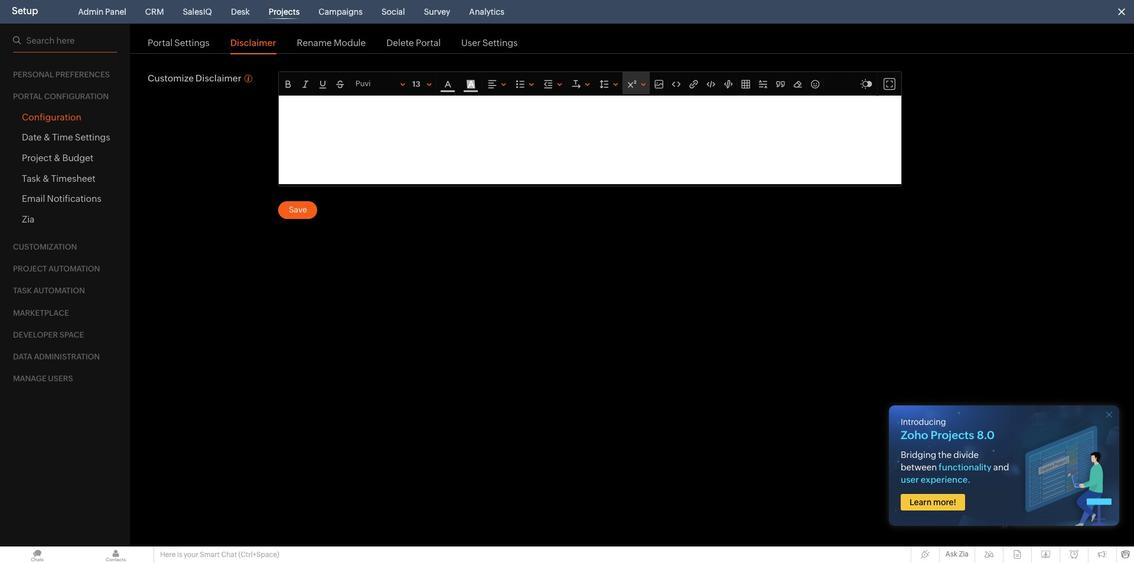 Task type: locate. For each thing, give the bounding box(es) containing it.
contacts image
[[79, 547, 153, 564]]

desk
[[231, 7, 250, 17]]

projects
[[269, 7, 300, 17]]

smart
[[200, 551, 220, 560]]

campaigns
[[319, 7, 363, 17]]

desk link
[[226, 0, 254, 24]]

survey
[[424, 7, 450, 17]]

salesiq
[[183, 7, 212, 17]]

campaigns link
[[314, 0, 367, 24]]

analytics
[[469, 7, 505, 17]]

setup
[[12, 5, 38, 17]]

social link
[[377, 0, 410, 24]]

zia
[[959, 551, 969, 559]]

admin panel
[[78, 7, 126, 17]]

projects link
[[264, 0, 304, 24]]

chats image
[[0, 547, 74, 564]]

social
[[382, 7, 405, 17]]



Task type: describe. For each thing, give the bounding box(es) containing it.
crm link
[[141, 0, 169, 24]]

chat
[[221, 551, 237, 560]]

here
[[160, 551, 176, 560]]

survey link
[[419, 0, 455, 24]]

analytics link
[[465, 0, 509, 24]]

ask zia
[[946, 551, 969, 559]]

is
[[177, 551, 182, 560]]

crm
[[145, 7, 164, 17]]

(ctrl+space)
[[238, 551, 279, 560]]

salesiq link
[[178, 0, 217, 24]]

admin
[[78, 7, 104, 17]]

panel
[[105, 7, 126, 17]]

ask
[[946, 551, 958, 559]]

here is your smart chat (ctrl+space)
[[160, 551, 279, 560]]

admin panel link
[[73, 0, 131, 24]]

your
[[184, 551, 198, 560]]



Task type: vqa. For each thing, say whether or not it's contained in the screenshot.
Projects link
yes



